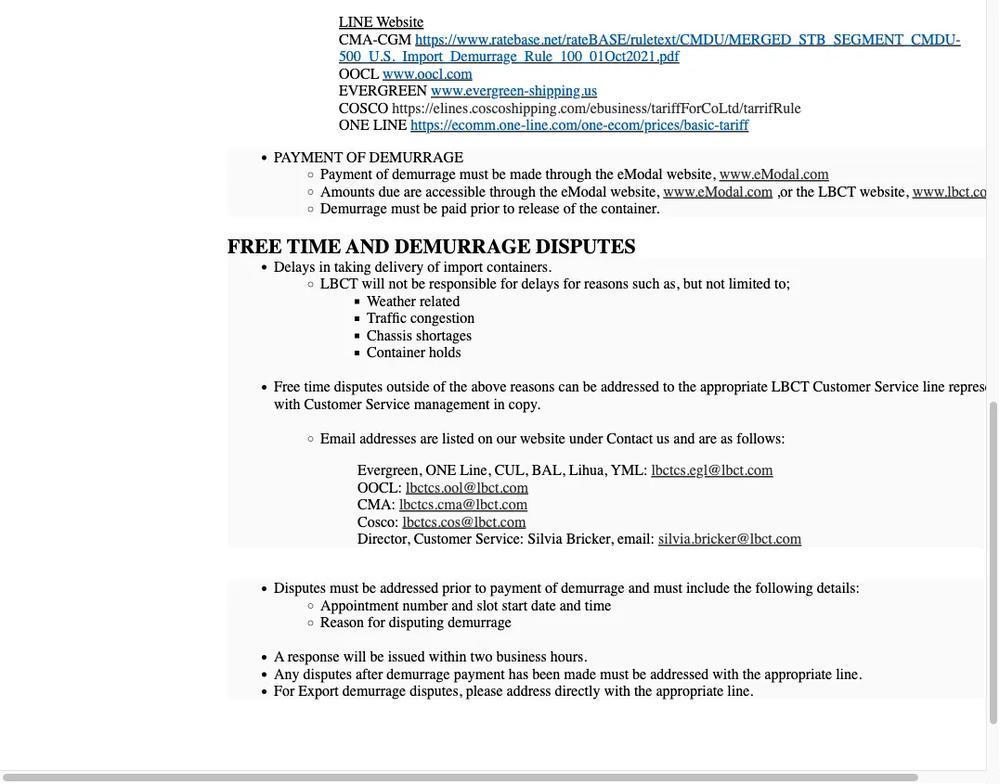 Task type: vqa. For each thing, say whether or not it's contained in the screenshot.
Announcements
no



Task type: describe. For each thing, give the bounding box(es) containing it.
to inside disputes must be addressed prior to payment of demurrage and must include the following details: appointment number and slot start date and time
[[475, 580, 487, 597]]

will inside delays in taking delivery of import containers. lbct will not be responsible for delays for reasons such as, but not limited to; weather related traffic congestion chassis shortages container holds
[[362, 275, 385, 293]]

response
[[288, 649, 340, 666]]

issued
[[388, 649, 425, 666]]

evergreen, one line, cul, bal, lihua, yml: lbctcs.egl@lbct.com oocl: lbctcs.ool@lbct.com cma: lbctcs.cma@lbct.com ​cosco: lbctcs.cos@lbct.com director, customer service: silvia bricker, email: silvia.bricker@lbct.com
[[358, 462, 802, 548]]

service
[[875, 378, 919, 396]]

lbctcs.cma@lbct.com link
[[399, 496, 528, 514]]

any
[[274, 666, 300, 683]]

ecom/prices/basic-
[[608, 117, 719, 134]]

limited
[[729, 275, 771, 293]]

for
[[274, 683, 295, 700]]

appropriate for lbct
[[700, 378, 768, 396]]

release
[[518, 200, 560, 217]]

oocl www.oocl.com evergreen www.evergreen-shipping.us cosco https://elines.coscoshipping.com/ebusiness/tariffforcoltd/tarrifrule one line https://ecomm.one-line.com/one-ecom/prices/basic-tariff
[[339, 65, 801, 134]]

email
[[320, 430, 356, 447]]

of for must
[[376, 166, 389, 183]]

be inside free time disputes outside of the above reasons can be addressed to the appropriate lbct customer service line represent
[[583, 378, 597, 396]]

cgm
[[378, 31, 412, 48]]

lbctcs.egl@lbct.com link
[[651, 462, 773, 479]]

time inside free time disputes outside of the above reasons can be addressed to the appropriate lbct customer service line represent
[[304, 378, 331, 396]]

free
[[274, 378, 300, 396]]

and
[[346, 234, 390, 258]]

appropriate for line.
[[765, 666, 832, 683]]

and right date
[[560, 597, 581, 614]]

be right accessible
[[492, 166, 506, 183]]

any disputes after demurrage payment has been made must be addressed with the appropriate line. for export demurrage disputes, please address directly with the appropriate line.​
[[274, 666, 862, 700]]

reason for disputing demurrage
[[320, 614, 511, 632]]

after
[[356, 666, 383, 683]]

payment inside any disputes after demurrage payment has been made must be addressed with the appropriate line. for export demurrage disputes, please address directly with the appropriate line.​
[[454, 666, 505, 683]]

export
[[298, 683, 339, 700]]

demurrage inside payment of demurrage payment of demurrage must be made through the emodal website, www.emodal.com amounts due are accessible through the emodal website, www.emodal.com ,or the lbct website, www.lbct.com demurrage must be paid prior to release of the container.
[[369, 149, 463, 166]]

traffic
[[367, 310, 407, 327]]

one inside evergreen, one line, cul, bal, lihua, yml: lbctcs.egl@lbct.com oocl: lbctcs.ool@lbct.com cma: lbctcs.cma@lbct.com ​cosco: lbctcs.cos@lbct.com director, customer service: silvia bricker, email: silvia.bricker@lbct.com
[[426, 462, 456, 479]]

lbctcs.cos@lbct.com link
[[403, 514, 526, 531]]

must up free time and demurrage disputes
[[391, 200, 420, 217]]

tariff
[[719, 117, 749, 134]]

payment inside disputes must be addressed prior to payment of demurrage and must include the following details: appointment number and slot start date and time
[[490, 580, 541, 597]]

website
[[376, 13, 424, 31]]

be left paid
[[424, 200, 438, 217]]

within
[[429, 649, 467, 666]]

contact
[[607, 430, 653, 447]]

import
[[444, 258, 483, 275]]

www.emodal.com link for payment of demurrage must be made through the emodal website,
[[719, 166, 829, 183]]

cma:
[[358, 496, 396, 514]]

www.emodal.com link for amounts due are accessible through the emodal website,
[[663, 183, 773, 200]]

lbct inside delays in taking delivery of import containers. lbct will not be responsible for delays for reasons such as, but not limited to; weather related traffic congestion chassis shortages container holds
[[320, 275, 358, 293]]

start
[[502, 597, 528, 614]]

be inside any disputes after demurrage payment has been made must be addressed with the appropriate line. for export demurrage disputes, please address directly with the appropriate line.​
[[633, 666, 647, 683]]

made inside any disputes after demurrage payment has been made must be addressed with the appropriate line. for export demurrage disputes, please address directly with the appropriate line.​
[[564, 666, 596, 683]]

taking
[[334, 258, 371, 275]]

include
[[686, 580, 730, 597]]

to;
[[775, 275, 790, 293]]

container.
[[601, 200, 660, 217]]

amounts
[[320, 183, 375, 200]]

disputes,
[[410, 683, 462, 700]]

cosco
[[339, 99, 389, 117]]

shipping.us
[[529, 82, 597, 99]]

1 horizontal spatial with
[[713, 666, 739, 683]]

lbctcs.cos@lbct.com
[[403, 514, 526, 531]]

addressed inside disputes must be addressed prior to payment of demurrage and must include the following details: appointment number and slot start date and time
[[380, 580, 439, 597]]

been
[[532, 666, 560, 683]]

prior inside disputes must be addressed prior to payment of demurrage and must include the following details: appointment number and slot start date and time
[[442, 580, 471, 597]]

0 horizontal spatial through
[[490, 183, 536, 200]]

https://ecomm.one-line.com/one-ecom/prices/basic-tariff link
[[411, 117, 749, 134]]

delivery
[[375, 258, 424, 275]]

demurrage
[[320, 200, 387, 217]]

disputes
[[536, 234, 636, 258]]

delays in taking delivery of import containers. lbct will not be responsible for delays for reasons such as, but not limited to; weather related traffic congestion chassis shortages container holds
[[274, 258, 790, 361]]

line.com/one-
[[526, 117, 608, 134]]

disputes must be addressed prior to payment of demurrage and must include the following details: appointment number and slot start date and time
[[274, 580, 860, 614]]

website
[[520, 430, 566, 447]]

2 not from the left
[[706, 275, 725, 293]]

are left listed at the left of page
[[420, 430, 438, 447]]

https://www.ratebase.net/ratebase/ruletext/cmdu/merged_stb_segment_cmdu-
[[415, 31, 961, 48]]

prior inside payment of demurrage payment of demurrage must be made through the emodal website, www.emodal.com amounts due are accessible through the emodal website, www.emodal.com ,or the lbct website, www.lbct.com demurrage must be paid prior to release of the container.
[[471, 200, 499, 217]]

demurrage inside disputes must be addressed prior to payment of demurrage and must include the following details: appointment number and slot start date and time
[[561, 580, 625, 597]]

www.evergreen-
[[431, 82, 529, 99]]

email:
[[618, 531, 655, 548]]

due
[[379, 183, 400, 200]]

https://elines.coscoshipping.com/ebusiness/tariffforcoltd/tarrifrule link
[[392, 99, 801, 117]]

containers.
[[487, 258, 552, 275]]

silvia.bricker@lbct.com link
[[658, 531, 802, 548]]

one inside oocl www.oocl.com evergreen www.evergreen-shipping.us cosco https://elines.coscoshipping.com/ebusiness/tariffforcoltd/tarrifrule one line https://ecomm.one-line.com/one-ecom/prices/basic-tariff
[[339, 117, 370, 134]]

disputes
[[274, 580, 326, 597]]

0 horizontal spatial website,
[[610, 183, 660, 200]]

of for containers.
[[427, 258, 440, 275]]

accessible
[[426, 183, 486, 200]]

made inside payment of demurrage payment of demurrage must be made through the emodal website, www.emodal.com amounts due are accessible through the emodal website, www.emodal.com ,or the lbct website, www.lbct.com demurrage must be paid prior to release of the container.
[[510, 166, 542, 183]]

under
[[569, 430, 603, 447]]

free time and demurrage disputes
[[228, 234, 636, 258]]

are left as
[[699, 430, 717, 447]]

must inside any disputes after demurrage payment has been made must be addressed with the appropriate line. for export demurrage disputes, please address directly with the appropriate line.​
[[600, 666, 629, 683]]

cma-cgm
[[339, 31, 415, 48]]

payment
[[320, 166, 372, 183]]

on
[[478, 430, 493, 447]]

free
[[228, 234, 282, 258]]

to inside payment of demurrage payment of demurrage must be made through the emodal website, www.emodal.com amounts due are accessible through the emodal website, www.emodal.com ,or the lbct website, www.lbct.com demurrage must be paid prior to release of the container.
[[503, 200, 515, 217]]

lbctcs.ool@lbct.com
[[406, 479, 528, 496]]

delays
[[274, 258, 315, 275]]

chassis
[[367, 327, 412, 344]]

lbctcs.egl@lbct.com
[[651, 462, 773, 479]]

https://ecomm.one-
[[411, 117, 526, 134]]

of right the release
[[563, 200, 576, 217]]

hours.
[[551, 649, 587, 666]]



Task type: locate. For each thing, give the bounding box(es) containing it.
appropriate left line.​
[[656, 683, 724, 700]]

1 not from the left
[[389, 275, 408, 293]]

cul,
[[495, 462, 528, 479]]

line inside oocl www.oocl.com evergreen www.evergreen-shipping.us cosco https://elines.coscoshipping.com/ebusiness/tariffforcoltd/tarrifrule one line https://ecomm.one-line.com/one-ecom/prices/basic-tariff
[[373, 117, 407, 134]]

0 horizontal spatial emodal
[[561, 183, 607, 200]]

1 horizontal spatial through
[[546, 166, 592, 183]]

congestion
[[410, 310, 475, 327]]

https://www.ratebase.net/ratebase/ruletext/cmdu/merged_stb_segment_cmdu- 500_u.s._import_demurrage_rule_100_01oct2021.pdf
[[339, 31, 961, 65]]

1 vertical spatial demurrage
[[395, 234, 531, 258]]

for right delays
[[563, 275, 581, 293]]

for left delays
[[501, 275, 518, 293]]

to left the release
[[503, 200, 515, 217]]

1 horizontal spatial to
[[503, 200, 515, 217]]

will up 'traffic'
[[362, 275, 385, 293]]

1 vertical spatial addressed
[[380, 580, 439, 597]]

and left slot
[[452, 597, 473, 614]]

2 vertical spatial addressed
[[650, 666, 709, 683]]

time
[[287, 234, 341, 258]]

as,
[[663, 275, 680, 293]]

0 vertical spatial demurrage
[[369, 149, 463, 166]]

addressed inside free time disputes outside of the above reasons can be addressed to the appropriate lbct customer service line represent
[[601, 378, 659, 396]]

oocl
[[339, 65, 379, 82]]

2 horizontal spatial for
[[563, 275, 581, 293]]

demurrage up paid
[[392, 166, 456, 183]]

www.emodal.com down tariff
[[719, 166, 829, 183]]

with down include
[[713, 666, 739, 683]]

delays
[[522, 275, 560, 293]]

be inside disputes must be addressed prior to payment of demurrage and must include the following details: appointment number and slot start date and time
[[362, 580, 376, 597]]

0 horizontal spatial reasons
[[510, 378, 555, 396]]

through up the release
[[546, 166, 592, 183]]

time right free
[[304, 378, 331, 396]]

not up 'traffic'
[[389, 275, 408, 293]]

with
[[713, 666, 739, 683], [604, 683, 631, 700]]

www.emodal.com left ",or"
[[663, 183, 773, 200]]

follows:
[[737, 430, 785, 447]]

made up the release
[[510, 166, 542, 183]]

must up paid
[[459, 166, 488, 183]]

1 vertical spatial lbct
[[320, 275, 358, 293]]

a response will be issued within two business hours.
[[274, 649, 587, 666]]

demurrage down issued
[[342, 683, 406, 700]]

of left import
[[427, 258, 440, 275]]

0 horizontal spatial with
[[604, 683, 631, 700]]

line,
[[460, 462, 491, 479]]

emodal right the release
[[561, 183, 607, 200]]

a
[[274, 649, 284, 666]]

1 vertical spatial line
[[373, 117, 407, 134]]

0 vertical spatial made
[[510, 166, 542, 183]]

1 horizontal spatial time
[[585, 597, 611, 614]]

reasons left can
[[510, 378, 555, 396]]

for
[[501, 275, 518, 293], [563, 275, 581, 293], [368, 614, 385, 632]]

prior left slot
[[442, 580, 471, 597]]

address
[[507, 683, 551, 700]]

lbctcs.cma@lbct.com
[[399, 496, 528, 514]]

2 vertical spatial lbct
[[772, 378, 809, 396]]

www.emodal.com link left ",or"
[[663, 183, 773, 200]]

1 horizontal spatial emodal
[[618, 166, 663, 183]]

emodal up container.
[[618, 166, 663, 183]]

line left cgm
[[339, 13, 373, 31]]

for right reason
[[368, 614, 385, 632]]

be inside delays in taking delivery of import containers. lbct will not be responsible for delays for reasons such as, but not limited to; weather related traffic congestion chassis shortages container holds
[[411, 275, 425, 293]]

lbct down the time on the left top of the page
[[320, 275, 358, 293]]

oocl:
[[358, 479, 402, 496]]

demurrage up responsible
[[395, 234, 531, 258]]

reason
[[320, 614, 364, 632]]

of
[[347, 149, 366, 166]]

customer for director,
[[414, 531, 472, 548]]

with right directly
[[604, 683, 631, 700]]

as
[[721, 430, 733, 447]]

must left include
[[654, 580, 683, 597]]

addressed up contact
[[601, 378, 659, 396]]

to
[[503, 200, 515, 217], [663, 378, 675, 396], [475, 580, 487, 597]]

disputes right the 'any'
[[303, 666, 352, 683]]

customer inside free time disputes outside of the above reasons can be addressed to the appropriate lbct customer service line represent
[[813, 378, 871, 396]]

1 horizontal spatial one
[[426, 462, 456, 479]]

lihua,
[[569, 462, 607, 479]]

one up of
[[339, 117, 370, 134]]

evergreen
[[339, 82, 427, 99]]

of right outside on the left of page
[[433, 378, 446, 396]]

of inside disputes must be addressed prior to payment of demurrage and must include the following details: appointment number and slot start date and time
[[545, 580, 557, 597]]

disputes inside any disputes after demurrage payment has been made must be addressed with the appropriate line. for export demurrage disputes, please address directly with the appropriate line.​
[[303, 666, 352, 683]]

not right but
[[706, 275, 725, 293]]

container
[[367, 344, 425, 361]]

www.lbct.com
[[913, 183, 999, 200]]

of inside delays in taking delivery of import containers. lbct will not be responsible for delays for reasons such as, but not limited to; weather related traffic congestion chassis shortages container holds
[[427, 258, 440, 275]]

silvia
[[528, 531, 562, 548]]

appointment
[[320, 597, 399, 614]]

2 horizontal spatial website,
[[860, 183, 909, 200]]

the inside disputes must be addressed prior to payment of demurrage and must include the following details: appointment number and slot start date and time
[[734, 580, 752, 597]]

addressed
[[601, 378, 659, 396], [380, 580, 439, 597], [650, 666, 709, 683]]

payment left the 'has'
[[454, 666, 505, 683]]

1 horizontal spatial website,
[[667, 166, 716, 183]]

1 vertical spatial made
[[564, 666, 596, 683]]

1 horizontal spatial reasons
[[584, 275, 629, 293]]

0 horizontal spatial to
[[475, 580, 487, 597]]

one left line,
[[426, 462, 456, 479]]

1 horizontal spatial customer
[[813, 378, 871, 396]]

be down free time and demurrage disputes
[[411, 275, 425, 293]]

0 vertical spatial line
[[339, 13, 373, 31]]

2 horizontal spatial lbct
[[818, 183, 856, 200]]

2 vertical spatial to
[[475, 580, 487, 597]]

through right accessible
[[490, 183, 536, 200]]

to left the start
[[475, 580, 487, 597]]

1 vertical spatial payment
[[454, 666, 505, 683]]

1 vertical spatial customer
[[414, 531, 472, 548]]

0 vertical spatial payment
[[490, 580, 541, 597]]

weather
[[367, 293, 416, 310]]

of
[[376, 166, 389, 183], [563, 200, 576, 217], [427, 258, 440, 275], [433, 378, 446, 396], [545, 580, 557, 597]]

1 horizontal spatial not
[[706, 275, 725, 293]]

line down evergreen
[[373, 117, 407, 134]]

email addresses are listed on our website under contact us and are as follows:
[[320, 430, 785, 447]]

customer
[[813, 378, 871, 396], [414, 531, 472, 548]]

0 horizontal spatial time
[[304, 378, 331, 396]]

reasons left such
[[584, 275, 629, 293]]

our
[[497, 430, 516, 447]]

www.emodal.com link down tariff
[[719, 166, 829, 183]]

time inside disputes must be addressed prior to payment of demurrage and must include the following details: appointment number and slot start date and time
[[585, 597, 611, 614]]

can
[[559, 378, 579, 396]]

cma-
[[339, 31, 378, 48]]

0 horizontal spatial customer
[[414, 531, 472, 548]]

are inside payment of demurrage payment of demurrage must be made through the emodal website, www.emodal.com amounts due are accessible through the emodal website, www.emodal.com ,or the lbct website, www.lbct.com demurrage must be paid prior to release of the container.
[[404, 183, 422, 200]]

lbct inside free time disputes outside of the above reasons can be addressed to the appropriate lbct customer service line represent
[[772, 378, 809, 396]]

www.evergreen-shipping.us link
[[431, 82, 597, 99]]

lbctcs.ool@lbct.com link
[[406, 479, 528, 496]]

1 vertical spatial time
[[585, 597, 611, 614]]

line website
[[339, 13, 424, 31]]

of inside free time disputes outside of the above reasons can be addressed to the appropriate lbct customer service line represent
[[433, 378, 446, 396]]

addressed for reasons
[[601, 378, 659, 396]]

appropriate left line.
[[765, 666, 832, 683]]

appropriate inside free time disputes outside of the above reasons can be addressed to the appropriate lbct customer service line represent
[[700, 378, 768, 396]]

two
[[470, 649, 493, 666]]

and right "us"
[[674, 430, 695, 447]]

please
[[466, 683, 503, 700]]

customer for lbct
[[813, 378, 871, 396]]

1 horizontal spatial made
[[564, 666, 596, 683]]

1 horizontal spatial for
[[501, 275, 518, 293]]

appropriate up as
[[700, 378, 768, 396]]

addressed inside any disputes after demurrage payment has been made must be addressed with the appropriate line. for export demurrage disputes, please address directly with the appropriate line.​
[[650, 666, 709, 683]]

payment of demurrage payment of demurrage must be made through the emodal website, www.emodal.com amounts due are accessible through the emodal website, www.emodal.com ,or the lbct website, www.lbct.com demurrage must be paid prior to release of the container.
[[274, 149, 999, 217]]

1 vertical spatial will
[[343, 649, 366, 666]]

customer inside evergreen, one line, cul, bal, lihua, yml: lbctcs.egl@lbct.com oocl: lbctcs.ool@lbct.com cma: lbctcs.cma@lbct.com ​cosco: lbctcs.cos@lbct.com director, customer service: silvia bricker, email: silvia.bricker@lbct.com
[[414, 531, 472, 548]]

0 vertical spatial lbct
[[818, 183, 856, 200]]

silvia.bricker@lbct.com
[[658, 531, 802, 548]]

lbct up follows:
[[772, 378, 809, 396]]

will down reason
[[343, 649, 366, 666]]

disputing
[[389, 614, 444, 632]]

https://elines.coscoshipping.com/ebusiness/tariffforcoltd/tarrifrule
[[392, 99, 801, 117]]

lbct right ",or"
[[818, 183, 856, 200]]

of right of
[[376, 166, 389, 183]]

made right been
[[564, 666, 596, 683]]

evergreen,
[[358, 462, 422, 479]]

to up "us"
[[663, 378, 675, 396]]

addressed for made
[[650, 666, 709, 683]]

disputes left outside on the left of page
[[334, 378, 383, 396]]

must right the hours.
[[600, 666, 629, 683]]

lbct inside payment of demurrage payment of demurrage must be made through the emodal website, www.emodal.com amounts due are accessible through the emodal website, www.emodal.com ,or the lbct website, www.lbct.com demurrage must be paid prior to release of the container.
[[818, 183, 856, 200]]

but
[[683, 275, 702, 293]]

time right date
[[585, 597, 611, 614]]

0 vertical spatial will
[[362, 275, 385, 293]]

directly
[[555, 683, 600, 700]]

responsible
[[429, 275, 497, 293]]

demurrage up two
[[448, 614, 511, 632]]

0 vertical spatial reasons
[[584, 275, 629, 293]]

prior
[[471, 200, 499, 217], [442, 580, 471, 597]]

0 horizontal spatial one
[[339, 117, 370, 134]]

and down email:
[[628, 580, 650, 597]]

demurrage
[[369, 149, 463, 166], [395, 234, 531, 258]]

to inside free time disputes outside of the above reasons can be addressed to the appropriate lbct customer service line represent
[[663, 378, 675, 396]]

reasons inside free time disputes outside of the above reasons can be addressed to the appropriate lbct customer service line represent
[[510, 378, 555, 396]]

above
[[471, 378, 507, 396]]

0 horizontal spatial for
[[368, 614, 385, 632]]

shortages
[[416, 327, 472, 344]]

director,
[[358, 531, 410, 548]]

0 vertical spatial customer
[[813, 378, 871, 396]]

emodal
[[618, 166, 663, 183], [561, 183, 607, 200]]

must up reason
[[330, 580, 359, 597]]

0 vertical spatial disputes
[[334, 378, 383, 396]]

disputes inside free time disputes outside of the above reasons can be addressed to the appropriate lbct customer service line represent
[[334, 378, 383, 396]]

demurrage up due at top left
[[369, 149, 463, 166]]

www.lbct.com link
[[913, 183, 999, 200]]

demurrage down bricker,
[[561, 580, 625, 597]]

demurrage inside payment of demurrage payment of demurrage must be made through the emodal website, www.emodal.com amounts due are accessible through the emodal website, www.emodal.com ,or the lbct website, www.lbct.com demurrage must be paid prior to release of the container.
[[392, 166, 456, 183]]

0 vertical spatial addressed
[[601, 378, 659, 396]]

customer left "service"
[[813, 378, 871, 396]]

customer down lbctcs.cma@lbct.com 'link'
[[414, 531, 472, 548]]

https://www.ratebase.net/ratebase/ruletext/cmdu/merged_stb_segment_cmdu- 500_u.s._import_demurrage_rule_100_01oct2021.pdf link
[[339, 31, 961, 65]]

reasons inside delays in taking delivery of import containers. lbct will not be responsible for delays for reasons such as, but not limited to; weather related traffic congestion chassis shortages container holds
[[584, 275, 629, 293]]

1 vertical spatial one
[[426, 462, 456, 479]]

must
[[459, 166, 488, 183], [391, 200, 420, 217], [330, 580, 359, 597], [654, 580, 683, 597], [600, 666, 629, 683]]

1 vertical spatial reasons
[[510, 378, 555, 396]]

www.oocl.com link
[[383, 65, 472, 82]]

be left issued
[[370, 649, 384, 666]]

payment
[[274, 149, 343, 166]]

0 horizontal spatial made
[[510, 166, 542, 183]]

line.
[[836, 666, 862, 683]]

be right can
[[583, 378, 597, 396]]

represent
[[949, 378, 1000, 396]]

1 vertical spatial to
[[663, 378, 675, 396]]

of right the start
[[545, 580, 557, 597]]

prior right paid
[[471, 200, 499, 217]]

has
[[509, 666, 529, 683]]

0 horizontal spatial lbct
[[320, 275, 358, 293]]

details:
[[817, 580, 860, 597]]

demurrage
[[392, 166, 456, 183], [561, 580, 625, 597], [448, 614, 511, 632], [387, 666, 450, 683], [342, 683, 406, 700]]

the
[[596, 166, 614, 183], [540, 183, 558, 200], [796, 183, 815, 200], [580, 200, 598, 217], [449, 378, 468, 396], [678, 378, 697, 396], [734, 580, 752, 597], [743, 666, 761, 683], [634, 683, 652, 700]]

are right due at top left
[[404, 183, 422, 200]]

of for above
[[433, 378, 446, 396]]

payment down service:
[[490, 580, 541, 597]]

be up reason
[[362, 580, 376, 597]]

in
[[319, 258, 331, 275]]

0 vertical spatial time
[[304, 378, 331, 396]]

demurrage right after
[[387, 666, 450, 683]]

500_u.s._import_demurrage_rule_100_01oct2021.pdf
[[339, 48, 679, 65]]

1 vertical spatial prior
[[442, 580, 471, 597]]

bricker,
[[566, 531, 614, 548]]

0 vertical spatial prior
[[471, 200, 499, 217]]

1 horizontal spatial lbct
[[772, 378, 809, 396]]

addressed up reason for disputing demurrage
[[380, 580, 439, 597]]

2 horizontal spatial to
[[663, 378, 675, 396]]

line
[[923, 378, 945, 396]]

be right directly
[[633, 666, 647, 683]]

0 horizontal spatial not
[[389, 275, 408, 293]]

0 vertical spatial one
[[339, 117, 370, 134]]

addressed left line.​
[[650, 666, 709, 683]]

1 vertical spatial disputes
[[303, 666, 352, 683]]

0 vertical spatial to
[[503, 200, 515, 217]]

be
[[492, 166, 506, 183], [424, 200, 438, 217], [411, 275, 425, 293], [583, 378, 597, 396], [362, 580, 376, 597], [370, 649, 384, 666], [633, 666, 647, 683]]



